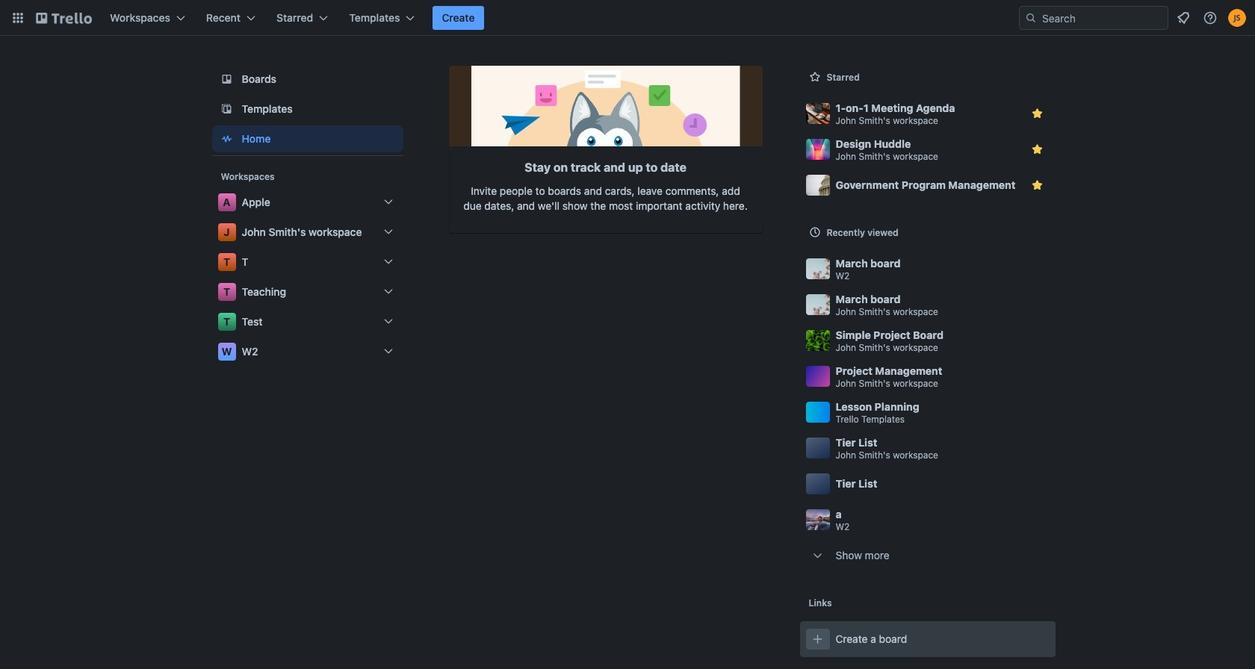 Task type: vqa. For each thing, say whether or not it's contained in the screenshot.
Open information menu 'icon'
yes



Task type: locate. For each thing, give the bounding box(es) containing it.
0 notifications image
[[1175, 9, 1193, 27]]

template board image
[[218, 100, 236, 118]]

click to unstar 1-on-1 meeting agenda. it will be removed from your starred list. image
[[1030, 106, 1045, 121]]

Search field
[[1037, 7, 1168, 28]]

open information menu image
[[1203, 10, 1218, 25]]

search image
[[1025, 12, 1037, 24]]

board image
[[218, 70, 236, 88]]

back to home image
[[36, 6, 92, 30]]

john smith (johnsmith38824343) image
[[1229, 9, 1247, 27]]

primary element
[[0, 0, 1256, 36]]



Task type: describe. For each thing, give the bounding box(es) containing it.
click to unstar government program management. it will be removed from your starred list. image
[[1030, 178, 1045, 193]]

home image
[[218, 130, 236, 148]]

click to unstar design huddle . it will be removed from your starred list. image
[[1030, 142, 1045, 157]]



